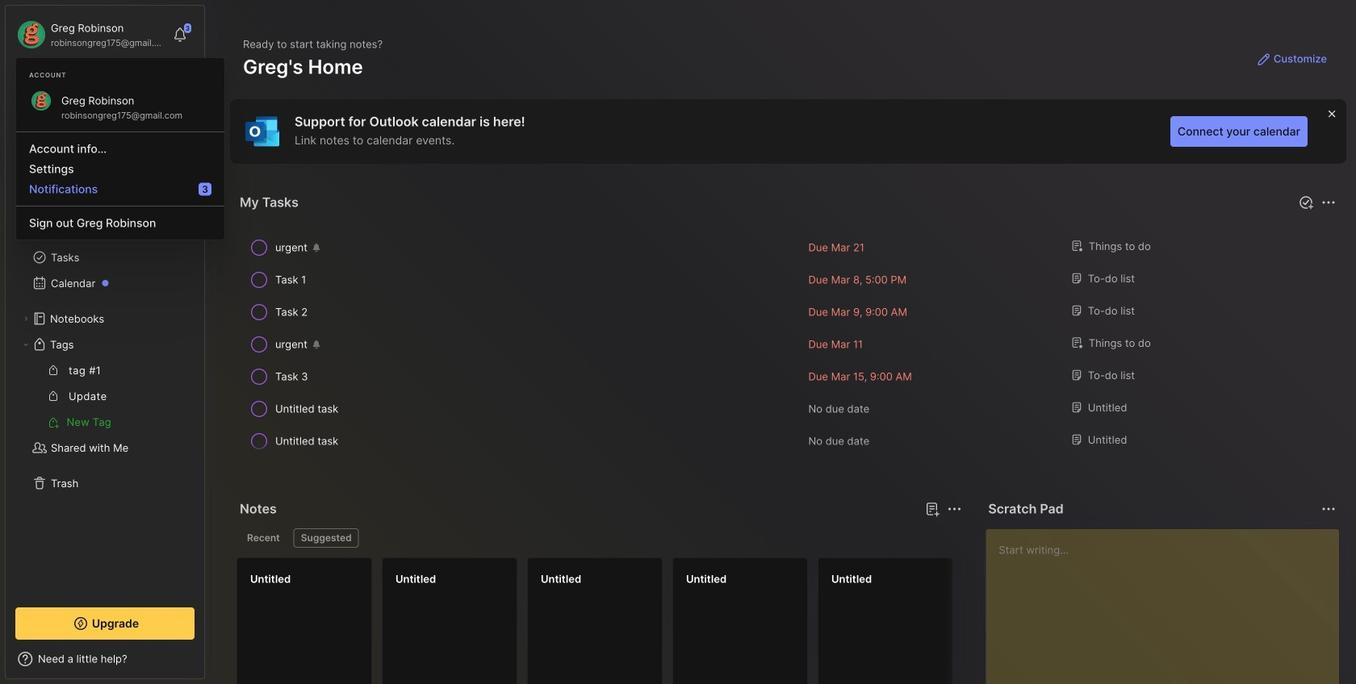 Task type: describe. For each thing, give the bounding box(es) containing it.
0 vertical spatial more actions image
[[1319, 193, 1339, 212]]

tree inside main element
[[6, 157, 204, 594]]

main element
[[0, 0, 210, 685]]

expand notebooks image
[[21, 314, 31, 324]]

Search text field
[[44, 82, 173, 98]]

WHAT'S NEW field
[[6, 647, 204, 673]]

group inside main element
[[15, 358, 194, 435]]

2 row group from the top
[[237, 558, 1357, 685]]

Account field
[[15, 19, 165, 51]]

new task image
[[1298, 195, 1315, 211]]

none search field inside main element
[[44, 80, 173, 99]]



Task type: locate. For each thing, give the bounding box(es) containing it.
1 horizontal spatial more actions image
[[1319, 193, 1339, 212]]

1 tab from the left
[[240, 529, 287, 548]]

1 row group from the top
[[237, 232, 1340, 458]]

dropdown list menu
[[16, 125, 224, 233]]

1 vertical spatial row group
[[237, 558, 1357, 685]]

0 horizontal spatial more actions image
[[945, 500, 964, 519]]

click to collapse image
[[204, 655, 216, 674]]

1 vertical spatial more actions image
[[945, 500, 964, 519]]

2 tab from the left
[[294, 529, 359, 548]]

Start writing… text field
[[999, 530, 1339, 685]]

More actions field
[[1318, 191, 1340, 214], [943, 498, 966, 521], [1318, 498, 1340, 521]]

tab
[[240, 529, 287, 548], [294, 529, 359, 548]]

1 horizontal spatial tab
[[294, 529, 359, 548]]

row group
[[237, 232, 1340, 458], [237, 558, 1357, 685]]

0 horizontal spatial tab
[[240, 529, 287, 548]]

None search field
[[44, 80, 173, 99]]

0 vertical spatial row group
[[237, 232, 1340, 458]]

tab list
[[240, 529, 960, 548]]

group
[[15, 358, 194, 435]]

more actions image
[[1319, 500, 1339, 519]]

tree
[[6, 157, 204, 594]]

more actions image
[[1319, 193, 1339, 212], [945, 500, 964, 519]]

expand tags image
[[21, 340, 31, 350]]



Task type: vqa. For each thing, say whether or not it's contained in the screenshot.
TRASH LINK
no



